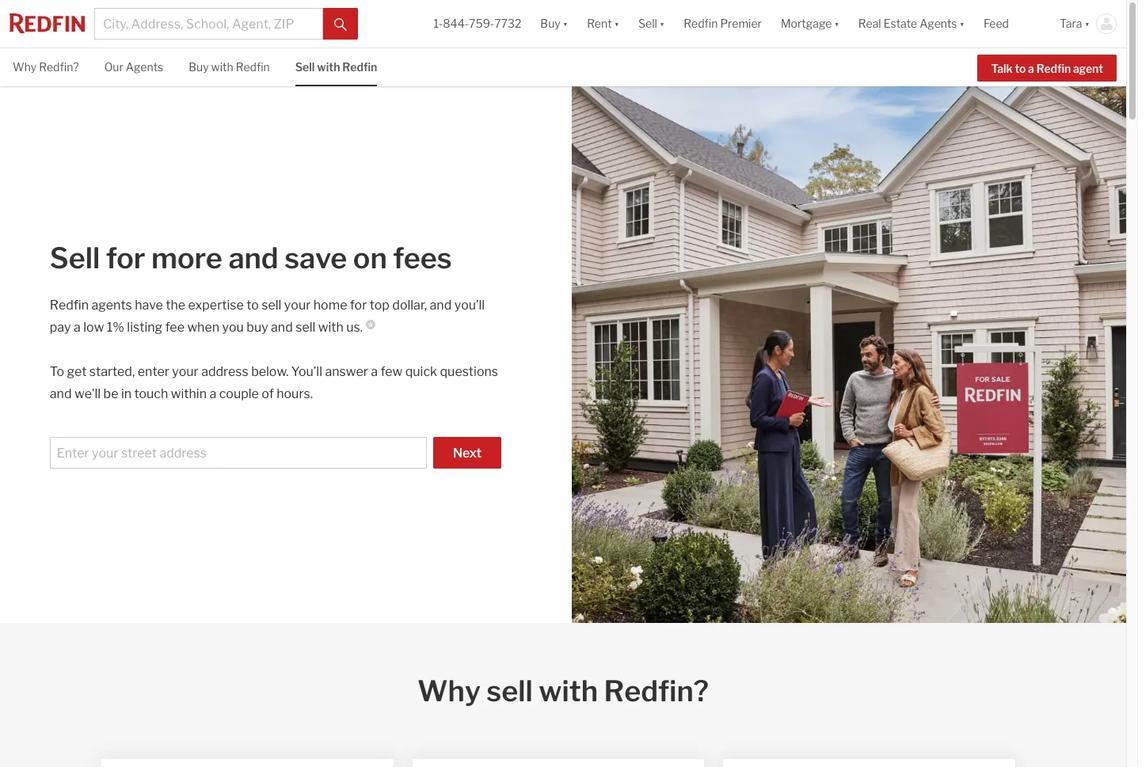 Task type: describe. For each thing, give the bounding box(es) containing it.
why redfin?
[[13, 60, 79, 74]]

on
[[353, 241, 387, 276]]

buy ▾ button
[[541, 0, 568, 48]]

mortgage ▾
[[781, 17, 840, 30]]

sell with redfin link
[[295, 48, 378, 84]]

why for why sell with redfin?
[[418, 675, 481, 709]]

▾ for rent ▾
[[615, 17, 620, 30]]

mortgage
[[781, 17, 832, 30]]

2 vertical spatial sell
[[487, 675, 533, 709]]

redfin inside button
[[684, 17, 718, 30]]

agents
[[92, 298, 132, 313]]

next button
[[433, 438, 502, 469]]

feed button
[[975, 0, 1051, 48]]

listing
[[127, 320, 163, 335]]

buy with redfin
[[189, 60, 270, 74]]

for inside redfin agents have the expertise to sell your home for top dollar, and you'll pay a low 1% listing fee when you buy and sell with us.
[[350, 298, 367, 313]]

759-
[[469, 17, 495, 30]]

your inside to get started, enter your address below. you'll answer a few quick questions and we'll be in touch within a couple of hours.
[[172, 365, 199, 380]]

1 vertical spatial sell
[[296, 320, 316, 335]]

premier
[[721, 17, 762, 30]]

disclaimer image
[[366, 320, 376, 330]]

answer
[[325, 365, 368, 380]]

address
[[201, 365, 249, 380]]

your inside redfin agents have the expertise to sell your home for top dollar, and you'll pay a low 1% listing fee when you buy and sell with us.
[[284, 298, 311, 313]]

5 ▾ from the left
[[960, 17, 965, 30]]

get
[[67, 365, 87, 380]]

pay
[[50, 320, 71, 335]]

rent
[[587, 17, 612, 30]]

save
[[285, 241, 347, 276]]

rent ▾ button
[[587, 0, 620, 48]]

couple
[[219, 387, 259, 402]]

we'll
[[74, 387, 101, 402]]

sell ▾
[[639, 17, 665, 30]]

have
[[135, 298, 163, 313]]

sell for sell ▾
[[639, 17, 658, 30]]

buy
[[247, 320, 268, 335]]

to inside 'talk to a redfin agent' "button"
[[1015, 62, 1026, 75]]

▾ for sell ▾
[[660, 17, 665, 30]]

City, Address, School, Agent, ZIP search field
[[94, 8, 323, 40]]

buy ▾ button
[[531, 0, 578, 48]]

top
[[370, 298, 390, 313]]

sell ▾ button
[[629, 0, 675, 48]]

buy with redfin link
[[189, 48, 270, 84]]

Enter your street address search field
[[50, 438, 427, 469]]

why redfin? link
[[13, 48, 79, 84]]

our
[[104, 60, 123, 74]]

rent ▾
[[587, 17, 620, 30]]

1-
[[434, 17, 443, 30]]

sell ▾ button
[[639, 0, 665, 48]]

▾ for mortgage ▾
[[835, 17, 840, 30]]

in
[[121, 387, 132, 402]]

the
[[166, 298, 186, 313]]

sell for more and save on fees
[[50, 241, 452, 276]]

home
[[314, 298, 347, 313]]

sell for sell for more and save on fees
[[50, 241, 100, 276]]

fees
[[393, 241, 452, 276]]

1%
[[107, 320, 124, 335]]

buy for buy with redfin
[[189, 60, 209, 74]]

started,
[[89, 365, 135, 380]]

and right 'buy'
[[271, 320, 293, 335]]

an agent with customers in front of a redfin listing sign image
[[572, 86, 1127, 624]]

real estate agents ▾ link
[[859, 0, 965, 48]]

0 horizontal spatial redfin?
[[39, 60, 79, 74]]

touch
[[134, 387, 168, 402]]

1-844-759-7732
[[434, 17, 522, 30]]

tara ▾
[[1060, 17, 1090, 30]]

talk to a redfin agent
[[992, 62, 1104, 75]]

real estate agents ▾ button
[[849, 0, 975, 48]]

7732
[[495, 17, 522, 30]]

with inside redfin agents have the expertise to sell your home for top dollar, and you'll pay a low 1% listing fee when you buy and sell with us.
[[318, 320, 344, 335]]

a left few on the top of page
[[371, 365, 378, 380]]

redfin down submit search icon in the left of the page
[[343, 60, 378, 74]]

0 horizontal spatial agents
[[126, 60, 163, 74]]

real
[[859, 17, 882, 30]]

a right within
[[210, 387, 217, 402]]



Task type: locate. For each thing, give the bounding box(es) containing it.
a inside redfin agents have the expertise to sell your home for top dollar, and you'll pay a low 1% listing fee when you buy and sell with us.
[[74, 320, 81, 335]]

1 vertical spatial redfin?
[[604, 675, 709, 709]]

▾ for tara ▾
[[1085, 17, 1090, 30]]

talk to a redfin agent button
[[978, 54, 1117, 81]]

2 vertical spatial sell
[[50, 241, 100, 276]]

buy
[[541, 17, 561, 30], [189, 60, 209, 74]]

0 horizontal spatial buy
[[189, 60, 209, 74]]

buy right 7732
[[541, 17, 561, 30]]

your up within
[[172, 365, 199, 380]]

hours.
[[277, 387, 313, 402]]

why for why redfin?
[[13, 60, 37, 74]]

our agents link
[[104, 48, 163, 84]]

to up 'buy'
[[247, 298, 259, 313]]

1 horizontal spatial buy
[[541, 17, 561, 30]]

0 horizontal spatial sell
[[262, 298, 282, 313]]

agents
[[920, 17, 958, 30], [126, 60, 163, 74]]

2 horizontal spatial sell
[[487, 675, 533, 709]]

be
[[103, 387, 118, 402]]

0 vertical spatial agents
[[920, 17, 958, 30]]

and
[[229, 241, 279, 276], [430, 298, 452, 313], [271, 320, 293, 335], [50, 387, 72, 402]]

▾ right the rent
[[615, 17, 620, 30]]

1 vertical spatial your
[[172, 365, 199, 380]]

buy ▾
[[541, 17, 568, 30]]

and inside to get started, enter your address below. you'll answer a few quick questions and we'll be in touch within a couple of hours.
[[50, 387, 72, 402]]

redfin inside redfin agents have the expertise to sell your home for top dollar, and you'll pay a low 1% listing fee when you buy and sell with us.
[[50, 298, 89, 313]]

a right talk
[[1029, 62, 1035, 75]]

to
[[50, 365, 64, 380]]

and up redfin agents have the expertise to sell your home for top dollar, and you'll pay a low 1% listing fee when you buy and sell with us.
[[229, 241, 279, 276]]

redfin premier
[[684, 17, 762, 30]]

a left the low
[[74, 320, 81, 335]]

▾
[[563, 17, 568, 30], [615, 17, 620, 30], [660, 17, 665, 30], [835, 17, 840, 30], [960, 17, 965, 30], [1085, 17, 1090, 30]]

to right talk
[[1015, 62, 1026, 75]]

agents right our
[[126, 60, 163, 74]]

1 vertical spatial to
[[247, 298, 259, 313]]

to inside redfin agents have the expertise to sell your home for top dollar, and you'll pay a low 1% listing fee when you buy and sell with us.
[[247, 298, 259, 313]]

1 horizontal spatial agents
[[920, 17, 958, 30]]

low
[[83, 320, 104, 335]]

a inside "button"
[[1029, 62, 1035, 75]]

to get started, enter your address below. you'll answer a few quick questions and we'll be in touch within a couple of hours.
[[50, 365, 498, 402]]

0 vertical spatial for
[[106, 241, 146, 276]]

3 ▾ from the left
[[660, 17, 665, 30]]

1-844-759-7732 link
[[434, 17, 522, 30]]

feed
[[984, 17, 1010, 30]]

your left home
[[284, 298, 311, 313]]

redfin premier button
[[675, 0, 772, 48]]

expertise
[[188, 298, 244, 313]]

agents right estate
[[920, 17, 958, 30]]

you
[[222, 320, 244, 335]]

for up agents
[[106, 241, 146, 276]]

agent
[[1074, 62, 1104, 75]]

and down to
[[50, 387, 72, 402]]

1 vertical spatial why
[[418, 675, 481, 709]]

estate
[[884, 17, 918, 30]]

▾ left the rent
[[563, 17, 568, 30]]

why
[[13, 60, 37, 74], [418, 675, 481, 709]]

sell with redfin
[[295, 60, 378, 74]]

sell
[[639, 17, 658, 30], [295, 60, 315, 74], [50, 241, 100, 276]]

redfin up pay
[[50, 298, 89, 313]]

1 horizontal spatial why
[[418, 675, 481, 709]]

buy down city, address, school, agent, zip "search field"
[[189, 60, 209, 74]]

sell inside dropdown button
[[639, 17, 658, 30]]

rent ▾ button
[[578, 0, 629, 48]]

sell for sell with redfin
[[295, 60, 315, 74]]

buy inside dropdown button
[[541, 17, 561, 30]]

redfin left premier at the top right
[[684, 17, 718, 30]]

you'll
[[455, 298, 485, 313]]

with
[[211, 60, 233, 74], [317, 60, 340, 74], [318, 320, 344, 335], [539, 675, 598, 709]]

you'll
[[291, 365, 323, 380]]

redfin?
[[39, 60, 79, 74], [604, 675, 709, 709]]

tara
[[1060, 17, 1083, 30]]

1 vertical spatial sell
[[295, 60, 315, 74]]

2 horizontal spatial sell
[[639, 17, 658, 30]]

why sell with redfin?
[[418, 675, 709, 709]]

to
[[1015, 62, 1026, 75], [247, 298, 259, 313]]

real estate agents ▾
[[859, 17, 965, 30]]

redfin down city, address, school, agent, zip "search field"
[[236, 60, 270, 74]]

1 horizontal spatial sell
[[296, 320, 316, 335]]

redfin left agent
[[1037, 62, 1071, 75]]

1 horizontal spatial sell
[[295, 60, 315, 74]]

1 horizontal spatial to
[[1015, 62, 1026, 75]]

sell
[[262, 298, 282, 313], [296, 320, 316, 335], [487, 675, 533, 709]]

dollar,
[[392, 298, 427, 313]]

2 ▾ from the left
[[615, 17, 620, 30]]

mortgage ▾ button
[[781, 0, 840, 48]]

1 vertical spatial for
[[350, 298, 367, 313]]

within
[[171, 387, 207, 402]]

6 ▾ from the left
[[1085, 17, 1090, 30]]

0 horizontal spatial for
[[106, 241, 146, 276]]

next
[[453, 446, 482, 461]]

0 vertical spatial redfin?
[[39, 60, 79, 74]]

of
[[262, 387, 274, 402]]

0 horizontal spatial sell
[[50, 241, 100, 276]]

▾ right mortgage at the right top of the page
[[835, 17, 840, 30]]

us.
[[347, 320, 363, 335]]

1 vertical spatial agents
[[126, 60, 163, 74]]

1 horizontal spatial for
[[350, 298, 367, 313]]

0 horizontal spatial to
[[247, 298, 259, 313]]

0 vertical spatial sell
[[639, 17, 658, 30]]

for
[[106, 241, 146, 276], [350, 298, 367, 313]]

talk
[[992, 62, 1013, 75]]

when
[[187, 320, 220, 335]]

buy for buy ▾
[[541, 17, 561, 30]]

4 ▾ from the left
[[835, 17, 840, 30]]

▾ left 'feed'
[[960, 17, 965, 30]]

1 ▾ from the left
[[563, 17, 568, 30]]

0 horizontal spatial why
[[13, 60, 37, 74]]

for left top on the top left of the page
[[350, 298, 367, 313]]

▾ right tara
[[1085, 17, 1090, 30]]

0 vertical spatial your
[[284, 298, 311, 313]]

enter
[[138, 365, 169, 380]]

redfin
[[684, 17, 718, 30], [236, 60, 270, 74], [343, 60, 378, 74], [1037, 62, 1071, 75], [50, 298, 89, 313]]

few
[[381, 365, 403, 380]]

0 vertical spatial sell
[[262, 298, 282, 313]]

844-
[[443, 17, 469, 30]]

agents inside dropdown button
[[920, 17, 958, 30]]

0 vertical spatial buy
[[541, 17, 561, 30]]

redfin inside "button"
[[1037, 62, 1071, 75]]

sell right buy with redfin
[[295, 60, 315, 74]]

1 vertical spatial buy
[[189, 60, 209, 74]]

more
[[151, 241, 223, 276]]

▾ right rent ▾
[[660, 17, 665, 30]]

your
[[284, 298, 311, 313], [172, 365, 199, 380]]

mortgage ▾ button
[[772, 0, 849, 48]]

fee
[[165, 320, 185, 335]]

▾ for buy ▾
[[563, 17, 568, 30]]

sell up agents
[[50, 241, 100, 276]]

questions
[[440, 365, 498, 380]]

0 vertical spatial why
[[13, 60, 37, 74]]

our agents
[[104, 60, 163, 74]]

1 horizontal spatial your
[[284, 298, 311, 313]]

below.
[[251, 365, 289, 380]]

0 vertical spatial to
[[1015, 62, 1026, 75]]

quick
[[406, 365, 438, 380]]

a
[[1029, 62, 1035, 75], [74, 320, 81, 335], [371, 365, 378, 380], [210, 387, 217, 402]]

redfin agents have the expertise to sell your home for top dollar, and you'll pay a low 1% listing fee when you buy and sell with us.
[[50, 298, 485, 335]]

sell right rent ▾
[[639, 17, 658, 30]]

submit search image
[[334, 18, 347, 31]]

1 horizontal spatial redfin?
[[604, 675, 709, 709]]

0 horizontal spatial your
[[172, 365, 199, 380]]

and left you'll
[[430, 298, 452, 313]]



Task type: vqa. For each thing, say whether or not it's contained in the screenshot.
"collaborative"
no



